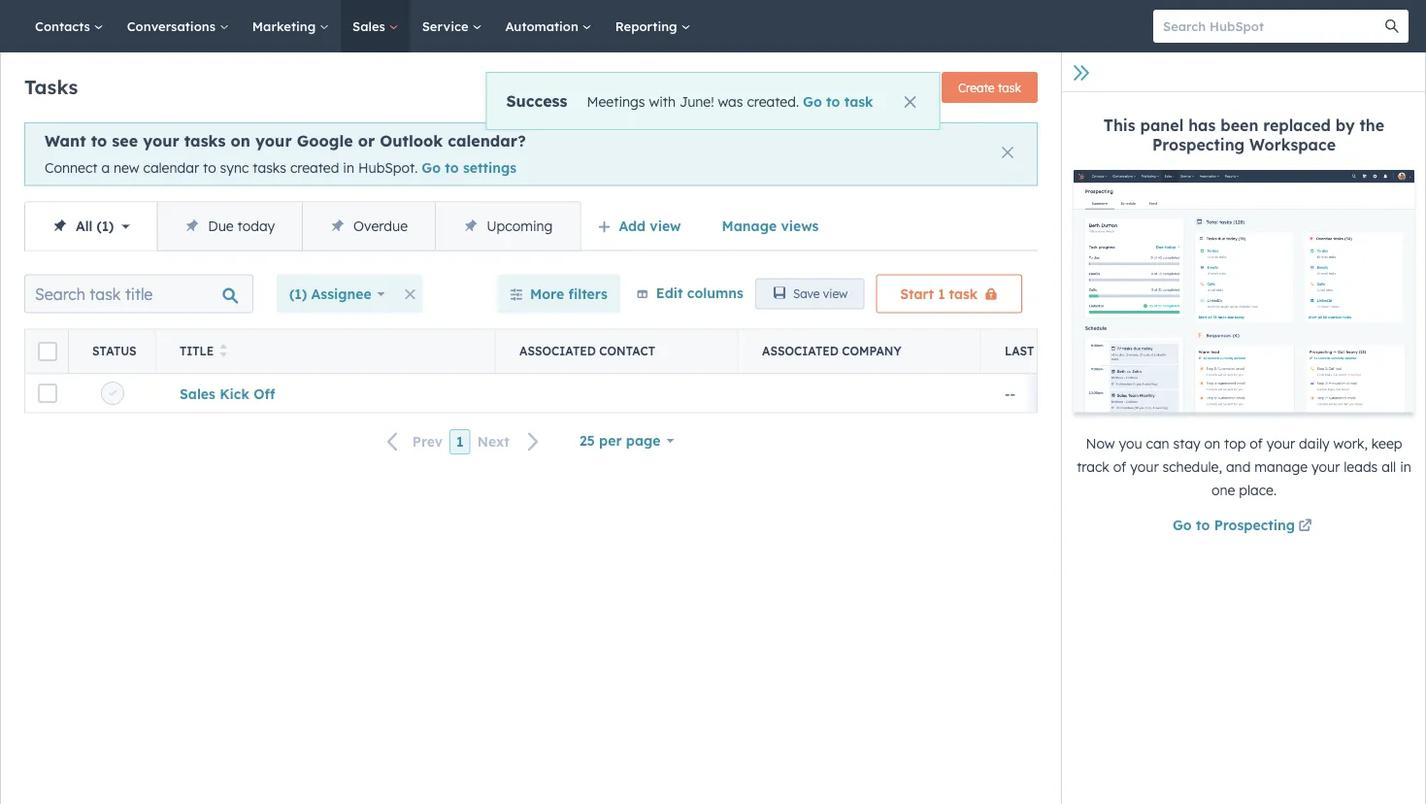 Task type: locate. For each thing, give the bounding box(es) containing it.
(
[[97, 217, 102, 234]]

conversations
[[127, 18, 219, 34]]

0 horizontal spatial 1
[[102, 217, 109, 234]]

0 horizontal spatial on
[[231, 131, 251, 151]]

1 - from the left
[[1005, 384, 1011, 401]]

0 horizontal spatial in
[[343, 159, 355, 176]]

place.
[[1240, 482, 1277, 499]]

task right 'start'
[[950, 285, 978, 302]]

1 horizontal spatial 1
[[457, 433, 464, 450]]

1 horizontal spatial sales
[[353, 18, 389, 34]]

today
[[238, 217, 275, 234]]

2 horizontal spatial go
[[1173, 517, 1192, 534]]

meetings
[[587, 93, 645, 110]]

manage
[[1255, 458, 1308, 475]]

2 vertical spatial 1
[[457, 433, 464, 450]]

sales for sales kick off
[[180, 384, 216, 401]]

sales kick off button
[[180, 384, 275, 401]]

view inside popup button
[[650, 217, 681, 234]]

in right all
[[1401, 458, 1412, 475]]

status column header
[[69, 330, 156, 373]]

page
[[626, 432, 661, 449]]

0 vertical spatial of
[[1250, 435, 1263, 452]]

1 horizontal spatial go
[[803, 93, 822, 110]]

your down daily
[[1312, 458, 1341, 475]]

prospecting inside 'link'
[[1215, 517, 1296, 534]]

0 vertical spatial in
[[343, 159, 355, 176]]

of down you
[[1114, 458, 1127, 475]]

manage for manage views
[[722, 217, 777, 234]]

2 horizontal spatial 1
[[938, 285, 946, 302]]

all
[[1382, 458, 1397, 475]]

1 horizontal spatial associated
[[762, 343, 839, 358]]

manage
[[742, 80, 787, 95], [722, 217, 777, 234]]

one
[[1212, 482, 1236, 499]]

close image
[[1002, 147, 1014, 158]]

view inside button
[[824, 287, 848, 301]]

to left the see
[[91, 131, 107, 151]]

on
[[231, 131, 251, 151], [1205, 435, 1221, 452]]

1 horizontal spatial tasks
[[253, 159, 287, 176]]

to
[[827, 93, 841, 110], [91, 131, 107, 151], [203, 159, 216, 176], [445, 159, 459, 176], [1197, 517, 1211, 534]]

was
[[718, 93, 744, 110]]

add
[[619, 217, 646, 234]]

prospecting inside the this panel has been replaced by the prospecting workspace
[[1153, 135, 1245, 154]]

view right the add
[[650, 217, 681, 234]]

associated for associated contact
[[520, 343, 596, 358]]

settings
[[463, 159, 517, 176]]

to left sync at the left
[[203, 159, 216, 176]]

1 vertical spatial view
[[824, 287, 848, 301]]

of right top
[[1250, 435, 1263, 452]]

due today link
[[157, 203, 302, 250]]

upcoming link
[[435, 203, 580, 250]]

0 horizontal spatial view
[[650, 217, 681, 234]]

1 vertical spatial sales
[[180, 384, 216, 401]]

1 vertical spatial manage
[[722, 217, 777, 234]]

of
[[1250, 435, 1263, 452], [1114, 458, 1127, 475]]

conversations link
[[115, 0, 241, 52]]

want to see your tasks on your google or outlook calendar? alert
[[24, 122, 1038, 186]]

meetings with june! was created. go to task
[[587, 93, 874, 110]]

create task link
[[942, 72, 1038, 103]]

pagination navigation
[[376, 429, 552, 455]]

keep
[[1372, 435, 1403, 452]]

kick
[[220, 384, 250, 401]]

created.
[[747, 93, 799, 110]]

in
[[343, 159, 355, 176], [1401, 458, 1412, 475]]

go inside want to see your tasks on your google or outlook calendar? connect a new calendar to sync tasks created in hubspot. go to settings
[[422, 159, 441, 176]]

due
[[208, 217, 234, 234]]

title
[[180, 343, 214, 358]]

0 vertical spatial manage
[[742, 80, 787, 95]]

prospecting right this
[[1153, 135, 1245, 154]]

assignee
[[311, 285, 372, 302]]

1 right all
[[102, 217, 109, 234]]

your
[[143, 131, 179, 151], [256, 131, 292, 151], [1267, 435, 1296, 452], [1131, 458, 1159, 475], [1312, 458, 1341, 475]]

0 vertical spatial tasks
[[184, 131, 226, 151]]

on inside now you can stay on top of your daily work, keep track of your schedule, and manage your leads all in one place.
[[1205, 435, 1221, 452]]

reporting
[[616, 18, 681, 34]]

0 horizontal spatial task
[[845, 93, 874, 110]]

sales left kick
[[180, 384, 216, 401]]

prospecting
[[1153, 135, 1245, 154], [1215, 517, 1296, 534]]

prev
[[413, 433, 443, 450]]

1 horizontal spatial task
[[950, 285, 978, 302]]

prospecting down place.
[[1215, 517, 1296, 534]]

views
[[781, 217, 819, 234]]

to left settings
[[445, 159, 459, 176]]

upcoming
[[487, 217, 553, 234]]

edit columns
[[656, 284, 744, 301]]

prev button
[[376, 429, 450, 455]]

associated contact
[[520, 343, 656, 358]]

last contacted
[[1005, 343, 1110, 358]]

0 horizontal spatial associated
[[520, 343, 596, 358]]

go inside 'link'
[[1173, 517, 1192, 534]]

1 vertical spatial of
[[1114, 458, 1127, 475]]

associated down more filters link
[[520, 343, 596, 358]]

1 associated from the left
[[520, 343, 596, 358]]

1 vertical spatial on
[[1205, 435, 1221, 452]]

next
[[478, 433, 510, 450]]

0 vertical spatial go
[[803, 93, 822, 110]]

column header
[[25, 330, 69, 373]]

overdue link
[[302, 203, 435, 250]]

reporting link
[[604, 0, 703, 52]]

all
[[76, 217, 93, 234]]

per
[[599, 432, 622, 449]]

contacts link
[[23, 0, 115, 52]]

1 right the prev
[[457, 433, 464, 450]]

connect
[[45, 159, 98, 176]]

contacts
[[35, 18, 94, 34]]

25 per page button
[[567, 421, 687, 460]]

navigation
[[24, 202, 581, 251]]

go right created.
[[803, 93, 822, 110]]

0 horizontal spatial go
[[422, 159, 441, 176]]

2 horizontal spatial task
[[998, 80, 1022, 95]]

go
[[803, 93, 822, 110], [422, 159, 441, 176], [1173, 517, 1192, 534]]

on left top
[[1205, 435, 1221, 452]]

view for save view
[[824, 287, 848, 301]]

2 associated from the left
[[762, 343, 839, 358]]

go to prospecting link
[[1173, 515, 1316, 538]]

manage queues link
[[726, 72, 847, 103]]

sales left service
[[353, 18, 389, 34]]

to inside success "alert"
[[827, 93, 841, 110]]

1 vertical spatial tasks
[[253, 159, 287, 176]]

associated
[[520, 343, 596, 358], [762, 343, 839, 358]]

task status: not completed image
[[109, 390, 117, 397]]

1 vertical spatial prospecting
[[1215, 517, 1296, 534]]

last
[[1005, 343, 1035, 358]]

save view
[[793, 287, 848, 301]]

task left import
[[845, 93, 874, 110]]

0 vertical spatial view
[[650, 217, 681, 234]]

go down outlook
[[422, 159, 441, 176]]

1 vertical spatial in
[[1401, 458, 1412, 475]]

your up "calendar"
[[143, 131, 179, 151]]

0 vertical spatial sales
[[353, 18, 389, 34]]

go down schedule,
[[1173, 517, 1192, 534]]

link opens in a new window image
[[1299, 515, 1313, 538]]

in inside now you can stay on top of your daily work, keep track of your schedule, and manage your leads all in one place.
[[1401, 458, 1412, 475]]

1 vertical spatial go
[[422, 159, 441, 176]]

view for add view
[[650, 217, 681, 234]]

want to see your tasks on your google or outlook calendar? connect a new calendar to sync tasks created in hubspot. go to settings
[[45, 131, 526, 176]]

tasks banner
[[24, 66, 1038, 103]]

0 vertical spatial 1
[[102, 217, 109, 234]]

to right created.
[[827, 93, 841, 110]]

2 vertical spatial go
[[1173, 517, 1192, 534]]

calendar
[[143, 159, 199, 176]]

task inside banner
[[998, 80, 1022, 95]]

associated down save on the right top of page
[[762, 343, 839, 358]]

to down schedule,
[[1197, 517, 1211, 534]]

tasks up sync at the left
[[184, 131, 226, 151]]

go to settings link
[[422, 159, 517, 176]]

0 horizontal spatial sales
[[180, 384, 216, 401]]

columns
[[687, 284, 744, 301]]

associated for associated company
[[762, 343, 839, 358]]

view right save on the right top of page
[[824, 287, 848, 301]]

1 right 'start'
[[938, 285, 946, 302]]

off
[[254, 384, 275, 401]]

in right created
[[343, 159, 355, 176]]

more filters link
[[497, 274, 620, 313]]

manage for manage queues
[[742, 80, 787, 95]]

1
[[102, 217, 109, 234], [938, 285, 946, 302], [457, 433, 464, 450]]

tasks right sync at the left
[[253, 159, 287, 176]]

1 horizontal spatial in
[[1401, 458, 1412, 475]]

task right create
[[998, 80, 1022, 95]]

edit
[[656, 284, 683, 301]]

associated company column header
[[739, 330, 982, 373]]

1 inside navigation
[[102, 217, 109, 234]]

--
[[1005, 384, 1016, 401]]

now
[[1086, 435, 1116, 452]]

work,
[[1334, 435, 1368, 452]]

create
[[959, 80, 995, 95]]

0 vertical spatial prospecting
[[1153, 135, 1245, 154]]

stay
[[1174, 435, 1201, 452]]

link opens in a new window image
[[1299, 520, 1313, 534]]

been
[[1221, 116, 1259, 135]]

you
[[1119, 435, 1143, 452]]

manage inside tasks banner
[[742, 80, 787, 95]]

1 horizontal spatial view
[[824, 287, 848, 301]]

on up sync at the left
[[231, 131, 251, 151]]

0 vertical spatial on
[[231, 131, 251, 151]]

view
[[650, 217, 681, 234], [824, 287, 848, 301]]

1 horizontal spatial on
[[1205, 435, 1221, 452]]



Task type: vqa. For each thing, say whether or not it's contained in the screenshot.
ruby anderson image
no



Task type: describe. For each thing, give the bounding box(es) containing it.
Search task title search field
[[24, 274, 254, 313]]

marketing link
[[241, 0, 341, 52]]

status
[[92, 343, 137, 358]]

google
[[297, 131, 353, 151]]

0 horizontal spatial tasks
[[184, 131, 226, 151]]

start 1 task button
[[876, 274, 1023, 313]]

manage views link
[[710, 206, 832, 245]]

automation
[[505, 18, 583, 34]]

start
[[901, 285, 934, 302]]

press to sort. image
[[220, 343, 227, 357]]

outlook
[[380, 131, 443, 151]]

service
[[422, 18, 472, 34]]

by
[[1336, 116, 1356, 135]]

this panel has been replaced by the prospecting workspace
[[1104, 116, 1385, 154]]

company
[[842, 343, 902, 358]]

success
[[506, 91, 568, 110]]

contact
[[600, 343, 656, 358]]

save view button
[[756, 278, 865, 309]]

want
[[45, 131, 86, 151]]

success alert
[[486, 72, 941, 130]]

Search HubSpot search field
[[1154, 10, 1392, 43]]

go to task button
[[803, 93, 874, 110]]

created
[[290, 159, 339, 176]]

can
[[1147, 435, 1170, 452]]

the
[[1360, 116, 1385, 135]]

your down the can
[[1131, 458, 1159, 475]]

with
[[649, 93, 676, 110]]

start 1 task
[[901, 285, 978, 302]]

sales for sales
[[353, 18, 389, 34]]

schedule,
[[1163, 458, 1223, 475]]

now you can stay on top of your daily work, keep track of your schedule, and manage your leads all in one place.
[[1077, 435, 1412, 499]]

sales kick off
[[180, 384, 275, 401]]

see
[[112, 131, 138, 151]]

press to sort. element
[[220, 343, 227, 359]]

hubspot.
[[358, 159, 418, 176]]

this
[[1104, 116, 1136, 135]]

import
[[875, 80, 914, 95]]

daily
[[1300, 435, 1330, 452]]

(1) assignee
[[289, 285, 372, 302]]

to inside go to prospecting 'link'
[[1197, 517, 1211, 534]]

0 horizontal spatial of
[[1114, 458, 1127, 475]]

sync
[[220, 159, 249, 176]]

2 - from the left
[[1011, 384, 1016, 401]]

1 button
[[450, 429, 471, 454]]

track
[[1077, 458, 1110, 475]]

service link
[[411, 0, 494, 52]]

contacted
[[1038, 343, 1110, 358]]

tasks
[[24, 74, 78, 99]]

search image
[[1386, 19, 1400, 33]]

manage views
[[722, 217, 819, 234]]

all ( 1 )
[[76, 217, 114, 234]]

1 vertical spatial 1
[[938, 285, 946, 302]]

manage queues
[[742, 80, 830, 95]]

1 horizontal spatial of
[[1250, 435, 1263, 452]]

leads
[[1345, 458, 1379, 475]]

1 inside pagination navigation
[[457, 433, 464, 450]]

replaced
[[1264, 116, 1332, 135]]

add view
[[619, 217, 681, 234]]

calendar?
[[448, 131, 526, 151]]

in inside want to see your tasks on your google or outlook calendar? connect a new calendar to sync tasks created in hubspot. go to settings
[[343, 159, 355, 176]]

(1)
[[289, 285, 307, 302]]

next button
[[471, 429, 552, 455]]

25 per page
[[580, 432, 661, 449]]

more
[[530, 285, 564, 302]]

panel
[[1141, 116, 1184, 135]]

task inside button
[[950, 285, 978, 302]]

marketing
[[252, 18, 320, 34]]

your up created
[[256, 131, 292, 151]]

associated contact column header
[[496, 330, 739, 373]]

on inside want to see your tasks on your google or outlook calendar? connect a new calendar to sync tasks created in hubspot. go to settings
[[231, 131, 251, 151]]

25
[[580, 432, 595, 449]]

due today
[[208, 217, 275, 234]]

new
[[114, 159, 140, 176]]

automation link
[[494, 0, 604, 52]]

june!
[[680, 93, 714, 110]]

navigation containing all
[[24, 202, 581, 251]]

your up manage
[[1267, 435, 1296, 452]]

close image
[[905, 96, 917, 108]]

associated company
[[762, 343, 902, 358]]

go inside success "alert"
[[803, 93, 822, 110]]

more filters
[[530, 285, 608, 302]]

task inside success "alert"
[[845, 93, 874, 110]]

edit columns button
[[636, 281, 744, 306]]

and
[[1227, 458, 1251, 475]]

create task
[[959, 80, 1022, 95]]

filters
[[569, 285, 608, 302]]



